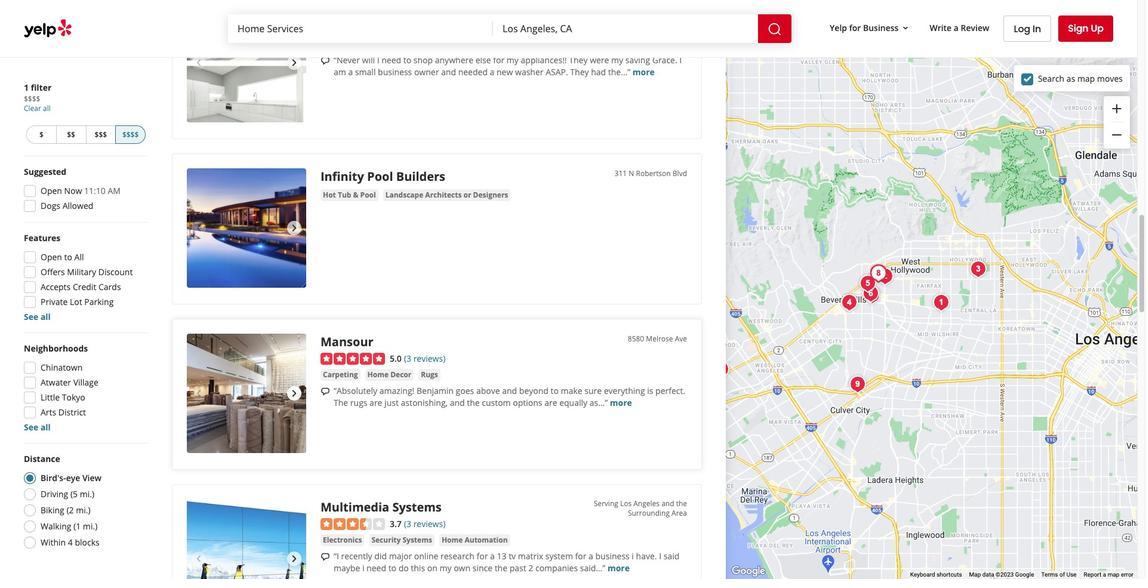 Task type: locate. For each thing, give the bounding box(es) containing it.
home
[[368, 370, 389, 380], [442, 535, 463, 545]]

0 vertical spatial appliances
[[437, 3, 502, 19]]

8826
[[630, 3, 646, 13]]

mi.)
[[80, 489, 94, 500], [76, 505, 91, 516], [83, 521, 98, 532]]

more right said…"
[[608, 563, 630, 574]]

systems for security systems
[[403, 535, 432, 545]]

all down private
[[41, 311, 51, 323]]

are down beyond
[[545, 397, 558, 409]]

2 vertical spatial more
[[608, 563, 630, 574]]

need inside "i recently did major online research for a 13 tv matrix system for a business i have. i said maybe i need to do this on my own since the past 2 companies said…"
[[367, 563, 386, 574]]

2 (3 reviews) from the top
[[404, 518, 446, 529]]

slideshow element
[[187, 3, 306, 122], [187, 168, 306, 288], [187, 334, 306, 453], [187, 499, 306, 579]]

need down did
[[367, 563, 386, 574]]

open up dogs
[[41, 185, 62, 196]]

see all down arts
[[24, 422, 51, 433]]

16 speech v2 image left '"never'
[[321, 56, 330, 66]]

0 vertical spatial they
[[569, 54, 588, 66]]

1 vertical spatial &
[[353, 190, 359, 200]]

none field down 8826
[[503, 22, 749, 35]]

2 vertical spatial all
[[41, 422, 51, 433]]

more link right said…"
[[608, 563, 630, 574]]

option group
[[20, 453, 148, 552]]

map left 'error'
[[1108, 572, 1120, 578]]

1 horizontal spatial map
[[1108, 572, 1120, 578]]

1 (3 from the top
[[404, 353, 411, 364]]

see
[[24, 311, 38, 323], [24, 422, 38, 433]]

0 horizontal spatial bay cities kitchens appliances image
[[187, 3, 306, 122]]

bay cities kitchens appliances image
[[187, 3, 306, 122], [859, 282, 883, 305]]

reviews) up security systems
[[414, 518, 446, 529]]

pool inside button
[[360, 190, 376, 200]]

rugs link
[[419, 369, 441, 381]]

serving
[[594, 498, 619, 509]]

for inside yelp for business button
[[850, 22, 861, 33]]

my up the…"
[[612, 54, 624, 66]]

4
[[68, 537, 73, 548]]

1 vertical spatial see
[[24, 422, 38, 433]]

as…"
[[590, 397, 608, 409]]

more for systems
[[608, 563, 630, 574]]

mi.) right (2
[[76, 505, 91, 516]]

see all button down arts
[[24, 422, 51, 433]]

1 see all button from the top
[[24, 311, 51, 323]]

open up the offers
[[41, 251, 62, 263]]

surrounding
[[628, 508, 670, 518]]

reviews) up rugs
[[414, 353, 446, 364]]

on
[[427, 563, 438, 574]]

electronics
[[323, 535, 362, 545]]

terms
[[1042, 572, 1059, 578]]

1 vertical spatial (3 reviews)
[[404, 518, 446, 529]]

systems up online
[[403, 535, 432, 545]]

infinity pool builders image
[[860, 283, 884, 307]]

multimedia systems image
[[187, 499, 306, 579]]

accepts credit cards
[[41, 281, 121, 293]]

1 vertical spatial appliances
[[323, 39, 362, 49]]

$
[[39, 130, 43, 140]]

asap.
[[546, 66, 568, 78]]

2 vertical spatial mi.)
[[83, 521, 98, 532]]

(3 reviews) link up security systems
[[404, 517, 446, 530]]

0 vertical spatial i
[[632, 551, 634, 562]]

None field
[[238, 22, 484, 35], [503, 22, 749, 35]]

1 vertical spatial all
[[41, 311, 51, 323]]

1 horizontal spatial none field
[[503, 22, 749, 35]]

"absolutely amazing! benjamin goes above and beyond to make sure everything is perfect. the rugs are just astonishing, and the custom options are equally as…"
[[334, 385, 686, 409]]

private lot parking
[[41, 296, 114, 308]]

mi.) right the (1
[[83, 521, 98, 532]]

see for arts
[[24, 422, 38, 433]]

2 vertical spatial next image
[[287, 552, 302, 566]]

rugs
[[421, 370, 438, 380]]

and down goes
[[450, 397, 465, 409]]

keyboard shortcuts
[[911, 572, 962, 578]]

1 vertical spatial $$$$
[[122, 130, 139, 140]]

$$$$ right $$$
[[122, 130, 139, 140]]

0 horizontal spatial i
[[377, 54, 380, 66]]

see all button down private
[[24, 311, 51, 323]]

13
[[497, 551, 507, 562]]

atwater village
[[41, 377, 98, 388]]

moves
[[1098, 73, 1123, 84]]

(3 right 5.0
[[404, 353, 411, 364]]

more link down saving
[[633, 66, 655, 78]]

$$$$ down 1
[[24, 94, 40, 104]]

my right on
[[440, 563, 452, 574]]

biking
[[41, 505, 64, 516]]

need down 'kitchen & bath' button
[[382, 54, 401, 66]]

0 vertical spatial pool
[[367, 168, 393, 184]]

2 see from the top
[[24, 422, 38, 433]]

5.0 link
[[390, 352, 402, 365]]

more link for cities
[[633, 66, 655, 78]]

to left make
[[551, 385, 559, 397]]

0 horizontal spatial i
[[362, 563, 365, 574]]

0 vertical spatial 16 speech v2 image
[[321, 56, 330, 66]]

log
[[1014, 22, 1031, 36]]

0 vertical spatial business
[[378, 66, 412, 78]]

home inside button
[[368, 370, 389, 380]]

all right the clear
[[43, 103, 51, 113]]

1 horizontal spatial bay cities kitchens appliances image
[[859, 282, 883, 305]]

2 vertical spatial 16 speech v2 image
[[321, 552, 330, 562]]

group
[[1104, 96, 1131, 149], [20, 166, 148, 216], [20, 232, 148, 323], [20, 343, 148, 434]]

1 vertical spatial (3 reviews) link
[[404, 517, 446, 530]]

0 vertical spatial (3 reviews) link
[[404, 352, 446, 365]]

1 horizontal spatial are
[[545, 397, 558, 409]]

mi.) right (5 on the bottom of the page
[[80, 489, 94, 500]]

(3 reviews) link up rugs
[[404, 352, 446, 365]]

1 horizontal spatial $$$$
[[122, 130, 139, 140]]

(3 reviews) up security systems
[[404, 518, 446, 529]]

major
[[389, 551, 412, 562]]

more down everything
[[610, 397, 632, 409]]

16 speech v2 image left "i
[[321, 552, 330, 562]]

1 vertical spatial need
[[367, 563, 386, 574]]

open for open now 11:10 am
[[41, 185, 62, 196]]

are left 'just'
[[370, 397, 383, 409]]

security
[[372, 535, 401, 545]]

1 16 speech v2 image from the top
[[321, 56, 330, 66]]

1 horizontal spatial i
[[659, 551, 662, 562]]

1 vertical spatial map
[[1108, 572, 1120, 578]]

los
[[620, 498, 632, 509]]

shortcuts
[[937, 572, 962, 578]]

map data ©2023 google
[[970, 572, 1035, 578]]

electronics button
[[321, 535, 365, 547]]

0 vertical spatial next image
[[287, 55, 302, 70]]

$$ button
[[56, 125, 86, 144]]

1 vertical spatial next image
[[287, 221, 302, 235]]

1 see all from the top
[[24, 311, 51, 323]]

reviews) for mansour
[[414, 353, 446, 364]]

1 none field from the left
[[238, 22, 484, 35]]

(3 reviews) for mansour
[[404, 353, 446, 364]]

i right will
[[377, 54, 380, 66]]

all down arts
[[41, 422, 51, 433]]

0 horizontal spatial none field
[[238, 22, 484, 35]]

google image
[[729, 564, 769, 579]]

write
[[930, 22, 952, 33]]

the inside "i recently did major online research for a 13 tv matrix system for a business i have. i said maybe i need to do this on my own since the past 2 companies said…"
[[495, 563, 508, 574]]

16 speech v2 image
[[321, 56, 330, 66], [321, 387, 330, 397], [321, 552, 330, 562]]

0 vertical spatial (3 reviews)
[[404, 353, 446, 364]]

1 horizontal spatial the
[[495, 563, 508, 574]]

google
[[1016, 572, 1035, 578]]

0 horizontal spatial appliances
[[323, 39, 362, 49]]

(3 right 3.7
[[404, 518, 411, 529]]

none field down cities at top
[[238, 22, 484, 35]]

0 vertical spatial see
[[24, 311, 38, 323]]

now
[[64, 185, 82, 196]]

1 slideshow element from the top
[[187, 3, 306, 122]]

see up neighborhoods
[[24, 311, 38, 323]]

and up custom
[[502, 385, 517, 397]]

0 vertical spatial home
[[368, 370, 389, 380]]

2 open from the top
[[41, 251, 62, 263]]

1 are from the left
[[370, 397, 383, 409]]

0 vertical spatial map
[[1078, 73, 1096, 84]]

see all for private
[[24, 311, 51, 323]]

0 vertical spatial reviews)
[[414, 353, 446, 364]]

carpeting
[[323, 370, 358, 380]]

0 horizontal spatial $$$$
[[24, 94, 40, 104]]

1 horizontal spatial appliances
[[437, 3, 502, 19]]

2 see all button from the top
[[24, 422, 51, 433]]

past
[[510, 563, 527, 574]]

home left decor
[[368, 370, 389, 380]]

0 vertical spatial mi.)
[[80, 489, 94, 500]]

2 see all from the top
[[24, 422, 51, 433]]

my up new
[[507, 54, 519, 66]]

0 horizontal spatial my
[[440, 563, 452, 574]]

2 (3 from the top
[[404, 518, 411, 529]]

0 vertical spatial $$$$
[[24, 94, 40, 104]]

next image for multimedia
[[287, 552, 302, 566]]

0 vertical spatial &
[[401, 39, 406, 49]]

slideshow element for mansour
[[187, 334, 306, 453]]

recently
[[341, 551, 372, 562]]

benjamin
[[417, 385, 454, 397]]

they left were
[[569, 54, 588, 66]]

& left bath
[[401, 39, 406, 49]]

1 next image from the top
[[287, 55, 302, 70]]

for inside "never will i need to shop anywhere else for my appliances!! they were my saving grace. i am a small business owner and needed a new washer asap. they had the…"
[[493, 54, 505, 66]]

tokyo
[[62, 392, 85, 403]]

pool up landscape
[[367, 168, 393, 184]]

electronics link
[[321, 535, 365, 547]]

systems for multimedia systems
[[393, 499, 442, 515]]

and right angeles
[[662, 498, 675, 509]]

2 (3 reviews) link from the top
[[404, 517, 446, 530]]

make
[[561, 385, 583, 397]]

and down anywhere
[[441, 66, 456, 78]]

keyboard
[[911, 572, 936, 578]]

a right report
[[1104, 572, 1107, 578]]

$$$$
[[24, 94, 40, 104], [122, 130, 139, 140]]

reviews) for multimedia systems
[[414, 518, 446, 529]]

0 horizontal spatial business
[[378, 66, 412, 78]]

see all down private
[[24, 311, 51, 323]]

1 vertical spatial reviews)
[[414, 518, 446, 529]]

mi.) for walking (1 mi.)
[[83, 521, 98, 532]]

business up said…"
[[596, 551, 630, 562]]

a right am
[[348, 66, 353, 78]]

1 vertical spatial pool
[[360, 190, 376, 200]]

4 slideshow element from the top
[[187, 499, 306, 579]]

business down the kitchen & bath link
[[378, 66, 412, 78]]

home up research
[[442, 535, 463, 545]]

3 next image from the top
[[287, 552, 302, 566]]

None search field
[[228, 14, 794, 43]]

i right grace. on the top right of the page
[[680, 54, 682, 66]]

cabinetry link
[[432, 38, 472, 50]]

3 slideshow element from the top
[[187, 334, 306, 453]]

for right yelp
[[850, 22, 861, 33]]

1 vertical spatial (3
[[404, 518, 411, 529]]

1 vertical spatial open
[[41, 251, 62, 263]]

0 vertical spatial see all
[[24, 311, 51, 323]]

and inside the 'serving los angeles and the surrounding area'
[[662, 498, 675, 509]]

map for moves
[[1078, 73, 1096, 84]]

appliances up cabinetry
[[437, 3, 502, 19]]

sign up
[[1069, 22, 1104, 35]]

systems up 3.7 link
[[393, 499, 442, 515]]

(3 for multimedia systems
[[404, 518, 411, 529]]

more
[[633, 66, 655, 78], [610, 397, 632, 409], [608, 563, 630, 574]]

to left "shop" on the left top of the page
[[404, 54, 412, 66]]

0 vertical spatial all
[[43, 103, 51, 113]]

0 horizontal spatial home
[[368, 370, 389, 380]]

my inside "i recently did major online research for a 13 tv matrix system for a business i have. i said maybe i need to do this on my own since the past 2 companies said…"
[[440, 563, 452, 574]]

2 horizontal spatial the
[[676, 498, 687, 509]]

next image
[[287, 55, 302, 70], [287, 221, 302, 235], [287, 552, 302, 566]]

map right as
[[1078, 73, 1096, 84]]

report
[[1084, 572, 1102, 578]]

1 horizontal spatial business
[[596, 551, 630, 562]]

tv
[[509, 551, 516, 562]]

1 reviews) from the top
[[414, 353, 446, 364]]

2 16 speech v2 image from the top
[[321, 387, 330, 397]]

said
[[664, 551, 680, 562]]

0 vertical spatial more link
[[633, 66, 655, 78]]

1 vertical spatial business
[[596, 551, 630, 562]]

(3 reviews) up rugs
[[404, 353, 446, 364]]

keyboard shortcuts button
[[911, 571, 962, 579]]

map
[[1078, 73, 1096, 84], [1108, 572, 1120, 578]]

i down the recently
[[362, 563, 365, 574]]

to left do
[[389, 563, 397, 574]]

1 previous image from the top
[[192, 55, 206, 70]]

more down saving
[[633, 66, 655, 78]]

none field find
[[238, 22, 484, 35]]

1 vertical spatial see all
[[24, 422, 51, 433]]

bay
[[321, 3, 343, 19]]

map for error
[[1108, 572, 1120, 578]]

appliances up '"never'
[[323, 39, 362, 49]]

1 see from the top
[[24, 311, 38, 323]]

2
[[529, 563, 534, 574]]

1 vertical spatial home
[[442, 535, 463, 545]]

2 none field from the left
[[503, 22, 749, 35]]

to left all
[[64, 251, 72, 263]]

Find text field
[[238, 22, 484, 35]]

8580
[[628, 334, 645, 344]]

2 vertical spatial the
[[495, 563, 508, 574]]

they left had
[[571, 66, 589, 78]]

new
[[497, 66, 513, 78]]

2 vertical spatial more link
[[608, 563, 630, 574]]

a
[[954, 22, 959, 33], [348, 66, 353, 78], [490, 66, 495, 78], [490, 551, 495, 562], [589, 551, 594, 562], [1104, 572, 1107, 578]]

1 horizontal spatial i
[[632, 551, 634, 562]]

1 (3 reviews) link from the top
[[404, 352, 446, 365]]

1 horizontal spatial home
[[442, 535, 463, 545]]

home decor button
[[365, 369, 414, 381]]

and inside "never will i need to shop anywhere else for my appliances!! they were my saving grace. i am a small business owner and needed a new washer asap. they had the…"
[[441, 66, 456, 78]]

0 vertical spatial see all button
[[24, 311, 51, 323]]

the down goes
[[467, 397, 480, 409]]

(3 reviews) link for mansour
[[404, 352, 446, 365]]

porcelanosa image
[[856, 271, 880, 295]]

see all button for private lot parking
[[24, 311, 51, 323]]

1 vertical spatial systems
[[403, 535, 432, 545]]

chinatown
[[41, 362, 83, 373]]

systems inside button
[[403, 535, 432, 545]]

all for neighborhoods
[[41, 422, 51, 433]]

0 vertical spatial systems
[[393, 499, 442, 515]]

1 vertical spatial see all button
[[24, 422, 51, 433]]

5 star rating image
[[321, 353, 385, 365]]

& right tub
[[353, 190, 359, 200]]

4 previous image from the top
[[192, 552, 206, 566]]

kitchen
[[372, 39, 399, 49]]

0 vertical spatial open
[[41, 185, 62, 196]]

more link down everything
[[610, 397, 632, 409]]

2 reviews) from the top
[[414, 518, 446, 529]]

the
[[467, 397, 480, 409], [676, 498, 687, 509], [495, 563, 508, 574]]

walking (1 mi.)
[[41, 521, 98, 532]]

0 vertical spatial the
[[467, 397, 480, 409]]

1 filter $$$$ clear all
[[24, 82, 52, 113]]

16 speech v2 image down carpeting button
[[321, 387, 330, 397]]

"i
[[334, 551, 339, 562]]

16 speech v2 image for multimedia systems
[[321, 552, 330, 562]]

matrix
[[518, 551, 544, 562]]

previous image
[[192, 55, 206, 70], [192, 221, 206, 235], [192, 386, 206, 400], [192, 552, 206, 566]]

0 horizontal spatial are
[[370, 397, 383, 409]]

designers
[[473, 190, 508, 200]]

neighborhoods
[[24, 343, 88, 354]]

is
[[648, 385, 654, 397]]

3 previous image from the top
[[192, 386, 206, 400]]

hot tub & pool button
[[321, 189, 378, 201]]

i left have.
[[632, 551, 634, 562]]

vienna woods image
[[930, 291, 953, 314]]

the right surrounding
[[676, 498, 687, 509]]

0 vertical spatial need
[[382, 54, 401, 66]]

blvd
[[673, 168, 687, 178]]

3 16 speech v2 image from the top
[[321, 552, 330, 562]]

dogs allowed
[[41, 200, 93, 211]]

i left said
[[659, 551, 662, 562]]

pool right tub
[[360, 190, 376, 200]]

home automation
[[442, 535, 508, 545]]

16 chevron down v2 image
[[901, 23, 911, 33]]

aka beverly hills image
[[838, 291, 862, 314]]

see up distance
[[24, 422, 38, 433]]

1 vertical spatial 16 speech v2 image
[[321, 387, 330, 397]]

all
[[43, 103, 51, 113], [41, 311, 51, 323], [41, 422, 51, 433]]

the down 13
[[495, 563, 508, 574]]

mansour image
[[867, 261, 891, 285]]

1 open from the top
[[41, 185, 62, 196]]

0 horizontal spatial the
[[467, 397, 480, 409]]

a left 13
[[490, 551, 495, 562]]

1 (3 reviews) from the top
[[404, 353, 446, 364]]

security systems button
[[369, 535, 435, 547]]

home inside button
[[442, 535, 463, 545]]

1 vertical spatial the
[[676, 498, 687, 509]]

1 vertical spatial mi.)
[[76, 505, 91, 516]]

of
[[1060, 572, 1066, 578]]

search image
[[768, 22, 782, 36]]

slideshow element for bay cities kitchens appliances
[[187, 3, 306, 122]]

0 vertical spatial (3
[[404, 353, 411, 364]]

for up since
[[477, 551, 488, 562]]

open
[[41, 185, 62, 196], [41, 251, 62, 263]]

0 vertical spatial bay cities kitchens appliances image
[[187, 3, 306, 122]]

architects
[[425, 190, 462, 200]]

&
[[401, 39, 406, 49], [353, 190, 359, 200]]

0 horizontal spatial map
[[1078, 73, 1096, 84]]

for up new
[[493, 54, 505, 66]]

landscape
[[386, 190, 424, 200]]

2 are from the left
[[545, 397, 558, 409]]

0 vertical spatial more
[[633, 66, 655, 78]]



Task type: vqa. For each thing, say whether or not it's contained in the screenshot.
With
no



Task type: describe. For each thing, give the bounding box(es) containing it.
appliances!!
[[521, 54, 567, 66]]

way
[[673, 3, 687, 13]]

1 vertical spatial more link
[[610, 397, 632, 409]]

mansour image
[[187, 334, 306, 453]]

3.7 star rating image
[[321, 519, 385, 530]]

more link for systems
[[608, 563, 630, 574]]

angeles
[[634, 498, 660, 509]]

group containing neighborhoods
[[20, 343, 148, 434]]

home for home decor
[[368, 370, 389, 380]]

decor
[[391, 370, 412, 380]]

map region
[[709, 0, 1147, 579]]

in
[[1033, 22, 1042, 36]]

16 speech v2 image for bay cities kitchens appliances
[[321, 56, 330, 66]]

(1
[[73, 521, 81, 532]]

mi.) for driving (5 mi.)
[[80, 489, 94, 500]]

16 speech v2 image for mansour
[[321, 387, 330, 397]]

1 horizontal spatial my
[[507, 54, 519, 66]]

none field near
[[503, 22, 749, 35]]

log in link
[[1004, 16, 1052, 42]]

multimedia systems
[[321, 499, 442, 515]]

appliances link
[[321, 38, 364, 50]]

clear
[[24, 103, 41, 113]]

kreiss home furnishings image
[[873, 264, 897, 288]]

$$$$ button
[[115, 125, 146, 144]]

1 vertical spatial more
[[610, 397, 632, 409]]

see all button for arts district
[[24, 422, 51, 433]]

more for cities
[[633, 66, 655, 78]]

as
[[1067, 73, 1076, 84]]

terms of use link
[[1042, 572, 1077, 578]]

mi.) for biking (2 mi.)
[[76, 505, 91, 516]]

2 previous image from the top
[[192, 221, 206, 235]]

previous image for bay cities kitchens appliances
[[192, 55, 206, 70]]

am
[[334, 66, 346, 78]]

use
[[1067, 572, 1077, 578]]

a left new
[[490, 66, 495, 78]]

to inside "never will i need to shop anywhere else for my appliances!! they were my saving grace. i am a small business owner and needed a new washer asap. they had the…"
[[404, 54, 412, 66]]

infinity pool builders link
[[321, 168, 446, 184]]

to inside "i recently did major online research for a 13 tv matrix system for a business i have. i said maybe i need to do this on my own since the past 2 companies said…"
[[389, 563, 397, 574]]

view
[[82, 472, 102, 484]]

group containing suggested
[[20, 166, 148, 216]]

Near text field
[[503, 22, 749, 35]]

automation
[[465, 535, 508, 545]]

custom
[[482, 397, 511, 409]]

previous image for mansour
[[192, 386, 206, 400]]

(3 for mansour
[[404, 353, 411, 364]]

need inside "never will i need to shop anywhere else for my appliances!! they were my saving grace. i am a small business owner and needed a new washer asap. they had the…"
[[382, 54, 401, 66]]

perfect.
[[656, 385, 686, 397]]

to inside "absolutely amazing! benjamin goes above and beyond to make sure everything is perfect. the rugs are just astonishing, and the custom options are equally as…"
[[551, 385, 559, 397]]

$ button
[[26, 125, 56, 144]]

serving los angeles and the surrounding area
[[594, 498, 687, 518]]

said…"
[[580, 563, 606, 574]]

district
[[58, 407, 86, 418]]

$$$$ inside $$$$ button
[[122, 130, 139, 140]]

all inside 1 filter $$$$ clear all
[[43, 103, 51, 113]]

goes
[[456, 385, 474, 397]]

carpeting link
[[321, 369, 360, 381]]

the inside the 'serving los angeles and the surrounding area'
[[676, 498, 687, 509]]

bird's-eye view
[[41, 472, 102, 484]]

had
[[591, 66, 606, 78]]

allowed
[[62, 200, 93, 211]]

"absolutely
[[334, 385, 377, 397]]

1 vertical spatial i
[[362, 563, 365, 574]]

search as map moves
[[1039, 73, 1123, 84]]

business inside "never will i need to shop anywhere else for my appliances!! they were my saving grace. i am a small business owner and needed a new washer asap. they had the…"
[[378, 66, 412, 78]]

system
[[546, 551, 573, 562]]

builders
[[396, 168, 446, 184]]

to inside group
[[64, 251, 72, 263]]

all for features
[[41, 311, 51, 323]]

311
[[615, 168, 627, 178]]

have.
[[636, 551, 657, 562]]

landscape architects or designers button
[[383, 189, 511, 201]]

blocks
[[75, 537, 100, 548]]

zoom out image
[[1110, 128, 1125, 142]]

bay cities kitchens appliances
[[321, 3, 502, 19]]

see all for arts
[[24, 422, 51, 433]]

the inside "absolutely amazing! benjamin goes above and beyond to make sure everything is perfect. the rugs are just astonishing, and the custom options are equally as…"
[[467, 397, 480, 409]]

infinity
[[321, 168, 364, 184]]

anywhere
[[435, 54, 474, 66]]

needed
[[458, 66, 488, 78]]

cabinetry button
[[432, 38, 472, 50]]

0 horizontal spatial &
[[353, 190, 359, 200]]

option group containing distance
[[20, 453, 148, 552]]

zoom in image
[[1110, 101, 1125, 116]]

$$$$ inside 1 filter $$$$ clear all
[[24, 94, 40, 104]]

slideshow element for multimedia systems
[[187, 499, 306, 579]]

1 vertical spatial bay cities kitchens appliances image
[[859, 282, 883, 305]]

(3 reviews) for multimedia systems
[[404, 518, 446, 529]]

multimedia systems image
[[846, 372, 870, 396]]

1 vertical spatial they
[[571, 66, 589, 78]]

3.7
[[390, 518, 402, 529]]

research
[[441, 551, 475, 562]]

a up said…"
[[589, 551, 594, 562]]

home for home automation
[[442, 535, 463, 545]]

credit
[[73, 281, 96, 293]]

2 next image from the top
[[287, 221, 302, 235]]

features
[[24, 232, 60, 244]]

group containing features
[[20, 232, 148, 323]]

dogs
[[41, 200, 60, 211]]

definition audio video image
[[709, 357, 733, 381]]

2 horizontal spatial my
[[612, 54, 624, 66]]

kitchen & bath link
[[369, 38, 427, 50]]

bird's-
[[41, 472, 66, 484]]

military
[[67, 266, 96, 278]]

next image
[[287, 386, 302, 400]]

area
[[672, 508, 687, 518]]

see for private
[[24, 311, 38, 323]]

else
[[476, 54, 491, 66]]

for up said…"
[[575, 551, 587, 562]]

data
[[983, 572, 995, 578]]

(3 reviews) link for multimedia systems
[[404, 517, 446, 530]]

options
[[513, 397, 543, 409]]

2 horizontal spatial i
[[680, 54, 682, 66]]

kitchens
[[382, 3, 434, 19]]

bay cities kitchens appliances link
[[321, 3, 502, 19]]

open now 11:10 am
[[41, 185, 121, 196]]

appliances inside button
[[323, 39, 362, 49]]

business inside "i recently did major online research for a 13 tv matrix system for a business i have. i said maybe i need to do this on my own since the past 2 companies said…"
[[596, 551, 630, 562]]

yelp for business button
[[825, 17, 916, 39]]

write a review
[[930, 22, 990, 33]]

$$$
[[95, 130, 107, 140]]

next image for bay
[[287, 55, 302, 70]]

landscape architects or designers
[[386, 190, 508, 200]]

offers
[[41, 266, 65, 278]]

hot
[[323, 190, 336, 200]]

1 horizontal spatial &
[[401, 39, 406, 49]]

hot tub & pool link
[[321, 189, 378, 201]]

landscape architects or designers link
[[383, 189, 511, 201]]

previous image for multimedia systems
[[192, 552, 206, 566]]

did
[[375, 551, 387, 562]]

gallery l7 image
[[967, 257, 991, 281]]

above
[[477, 385, 500, 397]]

hot tub & pool
[[323, 190, 376, 200]]

infinity pool builders image
[[187, 168, 306, 288]]

multimedia systems link
[[321, 499, 442, 515]]

cabinetry
[[435, 39, 470, 49]]

yelp
[[830, 22, 847, 33]]

village
[[73, 377, 98, 388]]

owner
[[414, 66, 439, 78]]

error
[[1122, 572, 1134, 578]]

do
[[399, 563, 409, 574]]

melrose
[[646, 334, 673, 344]]

arts
[[41, 407, 56, 418]]

washer
[[515, 66, 544, 78]]

sign up link
[[1059, 16, 1114, 42]]

eye
[[66, 472, 80, 484]]

open for open to all
[[41, 251, 62, 263]]

small
[[355, 66, 376, 78]]

2 slideshow element from the top
[[187, 168, 306, 288]]

i inside "i recently did major online research for a 13 tv matrix system for a business i have. i said maybe i need to do this on my own since the past 2 companies said…"
[[659, 551, 662, 562]]

11:10
[[84, 185, 106, 196]]

multimedia
[[321, 499, 390, 515]]

a right the write
[[954, 22, 959, 33]]



